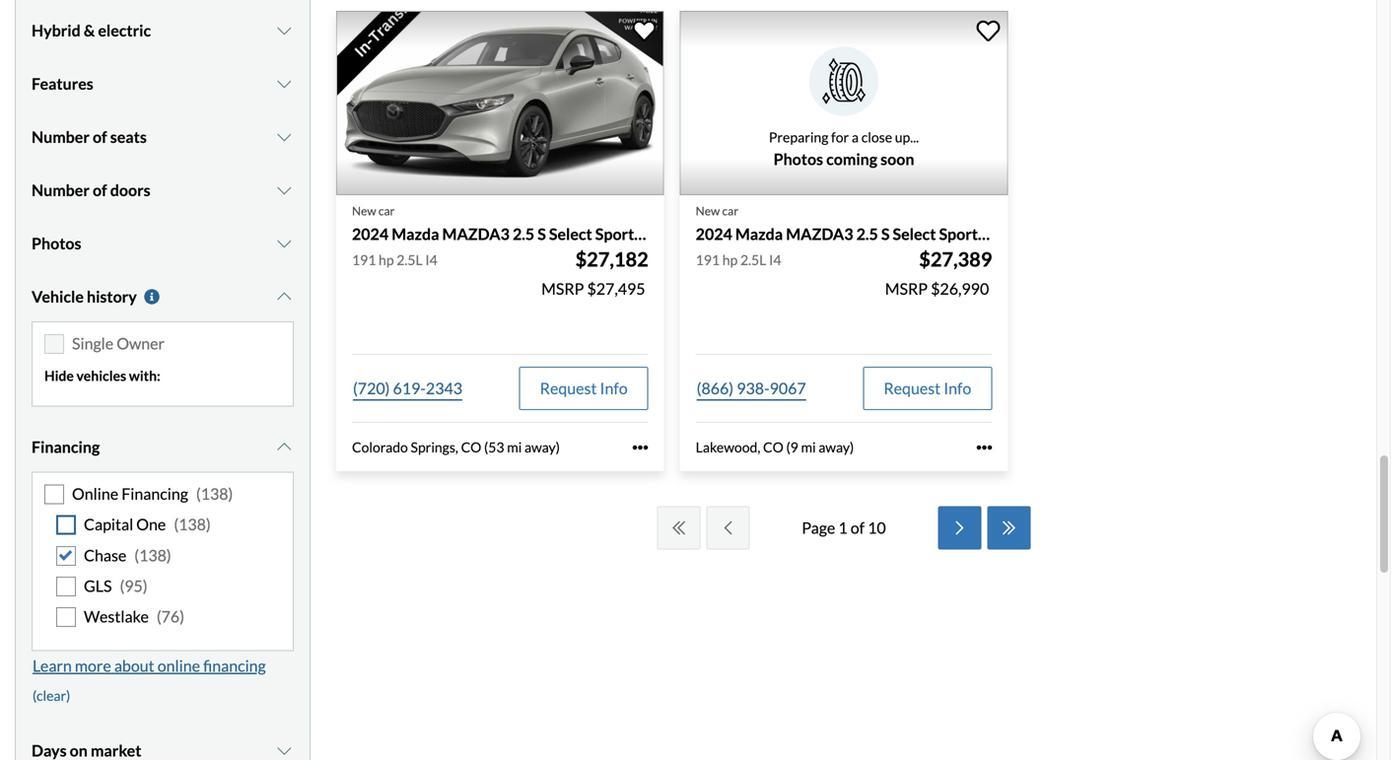 Task type: vqa. For each thing, say whether or not it's contained in the screenshot.
hp
yes



Task type: describe. For each thing, give the bounding box(es) containing it.
chevron down image
[[275, 23, 294, 39]]

191 hp 2.5l i4 for $27,389
[[696, 252, 782, 268]]

2.5l for $27,182
[[397, 252, 423, 268]]

number of doors button
[[32, 166, 294, 215]]

(138) for capital one (138)
[[174, 515, 211, 534]]

hp for $27,182
[[379, 252, 394, 268]]

msrp for $27,389
[[886, 279, 928, 299]]

fwd for $27,389
[[1061, 224, 1098, 244]]

online financing (138)
[[72, 484, 233, 503]]

chevron double left image
[[669, 521, 689, 536]]

request info for $27,182
[[540, 379, 628, 398]]

info circle image
[[142, 289, 162, 305]]

chase (138)
[[84, 546, 171, 565]]

1 vertical spatial financing
[[122, 484, 188, 503]]

number of doors
[[32, 181, 151, 200]]

2.5 for $27,182
[[513, 224, 535, 244]]

hybrid & electric
[[32, 21, 151, 40]]

hide vehicles with:
[[44, 367, 161, 384]]

days on market
[[32, 741, 141, 760]]

ellipsis h image
[[977, 440, 993, 456]]

seats
[[110, 127, 147, 147]]

single
[[72, 334, 114, 353]]

mazda for $27,389
[[736, 224, 783, 244]]

191 for $27,182
[[352, 252, 376, 268]]

chevron double right image
[[1000, 521, 1020, 536]]

$27,182 msrp $27,495
[[542, 248, 649, 299]]

938-
[[737, 379, 770, 398]]

$27,389
[[920, 248, 993, 271]]

2 mi from the left
[[801, 439, 816, 456]]

car for $27,389
[[723, 204, 739, 218]]

fwd for $27,182
[[717, 224, 754, 244]]

2 away) from the left
[[819, 439, 854, 456]]

chevron right image
[[951, 521, 970, 536]]

1 mi from the left
[[507, 439, 522, 456]]

1 co from the left
[[461, 439, 482, 456]]

new for $27,389
[[696, 204, 720, 218]]

doors
[[110, 181, 151, 200]]

capital one (138)
[[84, 515, 211, 534]]

gls (95)
[[84, 577, 148, 596]]

chase
[[84, 546, 127, 565]]

online
[[72, 484, 119, 503]]

&
[[84, 21, 95, 40]]

2024 for $27,182
[[352, 224, 389, 244]]

financing
[[203, 656, 266, 676]]

about
[[114, 656, 154, 676]]

colorado springs, co (53 mi away)
[[352, 439, 560, 456]]

request for $27,182
[[540, 379, 597, 398]]

2024 for $27,389
[[696, 224, 733, 244]]

gls
[[84, 577, 112, 596]]

features
[[32, 74, 93, 93]]

sport for $27,182
[[596, 224, 634, 244]]

(866) 938-9067 button
[[696, 367, 808, 410]]

westlake (76)
[[84, 607, 184, 627]]

chevron down image inside vehicle history dropdown button
[[275, 289, 294, 305]]

features button
[[32, 59, 294, 109]]

number for number of seats
[[32, 127, 90, 147]]

$26,990
[[931, 279, 990, 299]]

vehicle
[[32, 287, 84, 306]]

hybrid & electric button
[[32, 6, 294, 55]]

2 vertical spatial (138)
[[134, 546, 171, 565]]

number of seats
[[32, 127, 147, 147]]

i4 for $27,389
[[769, 252, 782, 268]]

of for doors
[[93, 181, 107, 200]]

single owner
[[72, 334, 165, 353]]

springs,
[[411, 439, 459, 456]]

days
[[32, 741, 67, 760]]

select for $27,182
[[549, 224, 593, 244]]

hybrid
[[32, 21, 81, 40]]

(720) 619-2343
[[353, 379, 463, 398]]

mazda for $27,182
[[392, 224, 439, 244]]

chevron left image
[[718, 521, 738, 536]]

financing button
[[32, 423, 294, 472]]

(138) for online financing (138)
[[196, 484, 233, 503]]

(9
[[787, 439, 799, 456]]

request info button for $27,182
[[519, 367, 649, 410]]

ellipsis h image
[[633, 440, 649, 456]]

select for $27,389
[[893, 224, 936, 244]]

10
[[868, 519, 886, 538]]

with:
[[129, 367, 161, 384]]

2.5 for $27,389
[[857, 224, 879, 244]]

9067
[[770, 379, 807, 398]]

$27,389 msrp $26,990
[[886, 248, 993, 299]]

number for number of doors
[[32, 181, 90, 200]]

capital
[[84, 515, 133, 534]]

photos
[[32, 234, 81, 253]]

new car 2024 mazda mazda3 2.5 s select sport hatchback fwd for $27,389
[[696, 204, 1098, 244]]

electric
[[98, 21, 151, 40]]

page
[[802, 519, 836, 538]]

2 vertical spatial of
[[851, 519, 865, 538]]



Task type: locate. For each thing, give the bounding box(es) containing it.
1
[[839, 519, 848, 538]]

number
[[32, 127, 90, 147], [32, 181, 90, 200]]

1 sport from the left
[[596, 224, 634, 244]]

financing up one
[[122, 484, 188, 503]]

chevron down image for photos
[[275, 236, 294, 252]]

of inside dropdown button
[[93, 181, 107, 200]]

0 vertical spatial (138)
[[196, 484, 233, 503]]

hatchback up $27,182
[[638, 224, 714, 244]]

of for seats
[[93, 127, 107, 147]]

2 sport from the left
[[939, 224, 978, 244]]

hp for $27,389
[[723, 252, 738, 268]]

2 fwd from the left
[[1061, 224, 1098, 244]]

photos button
[[32, 219, 294, 268]]

3 chevron down image from the top
[[275, 183, 294, 198]]

of right 1
[[851, 519, 865, 538]]

financing up online
[[32, 437, 100, 457]]

s for $27,389
[[882, 224, 890, 244]]

westlake
[[84, 607, 149, 627]]

2 info from the left
[[944, 379, 972, 398]]

1 horizontal spatial info
[[944, 379, 972, 398]]

2.5l
[[397, 252, 423, 268], [741, 252, 767, 268]]

hatchback for $27,389
[[981, 224, 1058, 244]]

0 horizontal spatial mazda3
[[442, 224, 510, 244]]

0 horizontal spatial co
[[461, 439, 482, 456]]

1 fwd from the left
[[717, 224, 754, 244]]

sport up $27,182
[[596, 224, 634, 244]]

191 hp 2.5l i4 for $27,182
[[352, 252, 438, 268]]

2 co from the left
[[763, 439, 784, 456]]

colorado
[[352, 439, 408, 456]]

select up $27,182 msrp $27,495 at the top of the page
[[549, 224, 593, 244]]

msrp inside $27,182 msrp $27,495
[[542, 279, 584, 299]]

(138) down one
[[134, 546, 171, 565]]

s
[[538, 224, 546, 244], [882, 224, 890, 244]]

sport for $27,389
[[939, 224, 978, 244]]

chevron down image for number of seats
[[275, 129, 294, 145]]

1 i4 from the left
[[425, 252, 438, 268]]

number down features
[[32, 127, 90, 147]]

1 horizontal spatial 2.5l
[[741, 252, 767, 268]]

request
[[540, 379, 597, 398], [884, 379, 941, 398]]

1 2.5 from the left
[[513, 224, 535, 244]]

1 horizontal spatial hatchback
[[981, 224, 1058, 244]]

vehicle history
[[32, 287, 137, 306]]

away)
[[525, 439, 560, 456], [819, 439, 854, 456]]

191 for $27,389
[[696, 252, 720, 268]]

1 horizontal spatial request info
[[884, 379, 972, 398]]

msrp inside $27,389 msrp $26,990
[[886, 279, 928, 299]]

2.5l for $27,389
[[741, 252, 767, 268]]

number inside number of doors dropdown button
[[32, 181, 90, 200]]

of left 'doors'
[[93, 181, 107, 200]]

online
[[158, 656, 200, 676]]

1 horizontal spatial 2024
[[696, 224, 733, 244]]

mazda3 for $27,389
[[786, 224, 854, 244]]

vehicle photo unavailable image
[[680, 11, 1008, 195]]

0 horizontal spatial hatchback
[[638, 224, 714, 244]]

info
[[600, 379, 628, 398], [944, 379, 972, 398]]

msrp left $26,990
[[886, 279, 928, 299]]

ceramic metallic 2024 mazda mazda3 2.5 s select sport hatchback fwd hatchback front-wheel drive automatic image
[[336, 11, 664, 195]]

1 vertical spatial of
[[93, 181, 107, 200]]

one
[[136, 515, 166, 534]]

request info button up ellipsis h icon
[[519, 367, 649, 410]]

2 new from the left
[[696, 204, 720, 218]]

1 horizontal spatial request
[[884, 379, 941, 398]]

1 horizontal spatial msrp
[[886, 279, 928, 299]]

hide
[[44, 367, 74, 384]]

info for $27,182
[[600, 379, 628, 398]]

chevron down image inside 'days on market' 'dropdown button'
[[275, 743, 294, 759]]

0 horizontal spatial 191
[[352, 252, 376, 268]]

2343
[[426, 379, 463, 398]]

1 request info from the left
[[540, 379, 628, 398]]

1 new from the left
[[352, 204, 376, 218]]

0 horizontal spatial s
[[538, 224, 546, 244]]

chevron down image inside financing dropdown button
[[275, 439, 294, 455]]

(720)
[[353, 379, 390, 398]]

request info button up ellipsis h image
[[863, 367, 993, 410]]

(53
[[484, 439, 505, 456]]

1 request info button from the left
[[519, 367, 649, 410]]

lakewood,
[[696, 439, 761, 456]]

sport
[[596, 224, 634, 244], [939, 224, 978, 244]]

days on market button
[[32, 726, 294, 760]]

1 msrp from the left
[[542, 279, 584, 299]]

2 mazda3 from the left
[[786, 224, 854, 244]]

1 horizontal spatial hp
[[723, 252, 738, 268]]

chevron down image
[[275, 76, 294, 92], [275, 129, 294, 145], [275, 183, 294, 198], [275, 236, 294, 252], [275, 289, 294, 305], [275, 439, 294, 455], [275, 743, 294, 759]]

1 191 hp 2.5l i4 from the left
[[352, 252, 438, 268]]

(clear)
[[33, 687, 70, 704]]

s up $27,389 msrp $26,990
[[882, 224, 890, 244]]

select up $27,389 msrp $26,990
[[893, 224, 936, 244]]

learn more about online financing
[[33, 656, 266, 676]]

chevron down image inside number of doors dropdown button
[[275, 183, 294, 198]]

1 horizontal spatial i4
[[769, 252, 782, 268]]

1 horizontal spatial away)
[[819, 439, 854, 456]]

(95)
[[120, 577, 148, 596]]

1 new car 2024 mazda mazda3 2.5 s select sport hatchback fwd from the left
[[352, 204, 754, 244]]

info for $27,389
[[944, 379, 972, 398]]

vehicles
[[76, 367, 126, 384]]

191 hp 2.5l i4
[[352, 252, 438, 268], [696, 252, 782, 268]]

owner
[[117, 334, 165, 353]]

1 horizontal spatial financing
[[122, 484, 188, 503]]

$27,182
[[576, 248, 649, 271]]

2 request from the left
[[884, 379, 941, 398]]

0 horizontal spatial mi
[[507, 439, 522, 456]]

sport up $27,389
[[939, 224, 978, 244]]

s up $27,182 msrp $27,495 at the top of the page
[[538, 224, 546, 244]]

2 request info button from the left
[[863, 367, 993, 410]]

vehicle history button
[[32, 272, 294, 322]]

0 horizontal spatial away)
[[525, 439, 560, 456]]

1 select from the left
[[549, 224, 593, 244]]

new for $27,182
[[352, 204, 376, 218]]

msrp for $27,182
[[542, 279, 584, 299]]

1 away) from the left
[[525, 439, 560, 456]]

financing
[[32, 437, 100, 457], [122, 484, 188, 503]]

1 chevron down image from the top
[[275, 76, 294, 92]]

1 2.5l from the left
[[397, 252, 423, 268]]

0 horizontal spatial request
[[540, 379, 597, 398]]

of inside dropdown button
[[93, 127, 107, 147]]

0 horizontal spatial i4
[[425, 252, 438, 268]]

request info
[[540, 379, 628, 398], [884, 379, 972, 398]]

$27,495
[[587, 279, 646, 299]]

0 horizontal spatial car
[[379, 204, 395, 218]]

chevron down image for features
[[275, 76, 294, 92]]

car for $27,182
[[379, 204, 395, 218]]

(720) 619-2343 button
[[352, 367, 464, 410]]

request info button for $27,389
[[863, 367, 993, 410]]

(76)
[[157, 607, 184, 627]]

1 horizontal spatial 2.5
[[857, 224, 879, 244]]

mi
[[507, 439, 522, 456], [801, 439, 816, 456]]

0 horizontal spatial sport
[[596, 224, 634, 244]]

1 horizontal spatial car
[[723, 204, 739, 218]]

car
[[379, 204, 395, 218], [723, 204, 739, 218]]

on
[[70, 741, 88, 760]]

0 vertical spatial of
[[93, 127, 107, 147]]

financing inside dropdown button
[[32, 437, 100, 457]]

1 horizontal spatial new
[[696, 204, 720, 218]]

learn
[[33, 656, 72, 676]]

1 hatchback from the left
[[638, 224, 714, 244]]

0 horizontal spatial fwd
[[717, 224, 754, 244]]

new car 2024 mazda mazda3 2.5 s select sport hatchback fwd for $27,182
[[352, 204, 754, 244]]

mazda3 for $27,182
[[442, 224, 510, 244]]

1 horizontal spatial fwd
[[1061, 224, 1098, 244]]

1 horizontal spatial select
[[893, 224, 936, 244]]

1 mazda3 from the left
[[442, 224, 510, 244]]

191
[[352, 252, 376, 268], [696, 252, 720, 268]]

hatchback
[[638, 224, 714, 244], [981, 224, 1058, 244]]

(138)
[[196, 484, 233, 503], [174, 515, 211, 534], [134, 546, 171, 565]]

request info button
[[519, 367, 649, 410], [863, 367, 993, 410]]

learn more about online financing button
[[32, 651, 267, 681]]

s for $27,182
[[538, 224, 546, 244]]

number of seats button
[[32, 113, 294, 162]]

mi right (53
[[507, 439, 522, 456]]

lakewood, co (9 mi away)
[[696, 439, 854, 456]]

away) right (9
[[819, 439, 854, 456]]

1 request from the left
[[540, 379, 597, 398]]

0 horizontal spatial financing
[[32, 437, 100, 457]]

co left (9
[[763, 439, 784, 456]]

msrp left $27,495
[[542, 279, 584, 299]]

i4 for $27,182
[[425, 252, 438, 268]]

0 vertical spatial number
[[32, 127, 90, 147]]

new car 2024 mazda mazda3 2.5 s select sport hatchback fwd up $27,389 msrp $26,990
[[696, 204, 1098, 244]]

619-
[[393, 379, 426, 398]]

fwd
[[717, 224, 754, 244], [1061, 224, 1098, 244]]

number inside the number of seats dropdown button
[[32, 127, 90, 147]]

page 1 of 10
[[802, 519, 886, 538]]

2 191 hp 2.5l i4 from the left
[[696, 252, 782, 268]]

2 request info from the left
[[884, 379, 972, 398]]

1 horizontal spatial request info button
[[863, 367, 993, 410]]

1 horizontal spatial co
[[763, 439, 784, 456]]

1 hp from the left
[[379, 252, 394, 268]]

2 hp from the left
[[723, 252, 738, 268]]

(138) down financing dropdown button on the bottom left of the page
[[196, 484, 233, 503]]

hatchback up $27,389
[[981, 224, 1058, 244]]

(clear) button
[[32, 681, 71, 711]]

0 horizontal spatial select
[[549, 224, 593, 244]]

chevron down image for financing
[[275, 439, 294, 455]]

hatchback for $27,182
[[638, 224, 714, 244]]

2 select from the left
[[893, 224, 936, 244]]

1 horizontal spatial 191 hp 2.5l i4
[[696, 252, 782, 268]]

2 new car 2024 mazda mazda3 2.5 s select sport hatchback fwd from the left
[[696, 204, 1098, 244]]

1 car from the left
[[379, 204, 395, 218]]

2024
[[352, 224, 389, 244], [696, 224, 733, 244]]

of left seats
[[93, 127, 107, 147]]

more
[[75, 656, 111, 676]]

2 2.5 from the left
[[857, 224, 879, 244]]

1 number from the top
[[32, 127, 90, 147]]

0 horizontal spatial 2.5
[[513, 224, 535, 244]]

away) right (53
[[525, 439, 560, 456]]

1 vertical spatial (138)
[[174, 515, 211, 534]]

0 horizontal spatial 2.5l
[[397, 252, 423, 268]]

2 car from the left
[[723, 204, 739, 218]]

2 i4 from the left
[[769, 252, 782, 268]]

select
[[549, 224, 593, 244], [893, 224, 936, 244]]

(866)
[[697, 379, 734, 398]]

1 info from the left
[[600, 379, 628, 398]]

2 number from the top
[[32, 181, 90, 200]]

i4
[[425, 252, 438, 268], [769, 252, 782, 268]]

1 horizontal spatial mazda
[[736, 224, 783, 244]]

1 s from the left
[[538, 224, 546, 244]]

1 horizontal spatial mazda3
[[786, 224, 854, 244]]

new car 2024 mazda mazda3 2.5 s select sport hatchback fwd
[[352, 204, 754, 244], [696, 204, 1098, 244]]

1 vertical spatial number
[[32, 181, 90, 200]]

(866) 938-9067
[[697, 379, 807, 398]]

new car 2024 mazda mazda3 2.5 s select sport hatchback fwd up $27,182 msrp $27,495 at the top of the page
[[352, 204, 754, 244]]

request info for $27,389
[[884, 379, 972, 398]]

6 chevron down image from the top
[[275, 439, 294, 455]]

chevron down image for number of doors
[[275, 183, 294, 198]]

1 2024 from the left
[[352, 224, 389, 244]]

1 mazda from the left
[[392, 224, 439, 244]]

7 chevron down image from the top
[[275, 743, 294, 759]]

of
[[93, 127, 107, 147], [93, 181, 107, 200], [851, 519, 865, 538]]

request for $27,389
[[884, 379, 941, 398]]

chevron down image inside the number of seats dropdown button
[[275, 129, 294, 145]]

0 horizontal spatial new
[[352, 204, 376, 218]]

0 vertical spatial financing
[[32, 437, 100, 457]]

chevron down image inside features dropdown button
[[275, 76, 294, 92]]

2 hatchback from the left
[[981, 224, 1058, 244]]

mazda3
[[442, 224, 510, 244], [786, 224, 854, 244]]

number up photos
[[32, 181, 90, 200]]

0 horizontal spatial msrp
[[542, 279, 584, 299]]

(138) right one
[[174, 515, 211, 534]]

hp
[[379, 252, 394, 268], [723, 252, 738, 268]]

chevron down image inside photos dropdown button
[[275, 236, 294, 252]]

1 horizontal spatial mi
[[801, 439, 816, 456]]

0 horizontal spatial request info
[[540, 379, 628, 398]]

2 2024 from the left
[[696, 224, 733, 244]]

chevron down image for days on market
[[275, 743, 294, 759]]

1 horizontal spatial sport
[[939, 224, 978, 244]]

co
[[461, 439, 482, 456], [763, 439, 784, 456]]

0 horizontal spatial mazda
[[392, 224, 439, 244]]

2 msrp from the left
[[886, 279, 928, 299]]

2 191 from the left
[[696, 252, 720, 268]]

0 horizontal spatial 2024
[[352, 224, 389, 244]]

history
[[87, 287, 137, 306]]

0 horizontal spatial hp
[[379, 252, 394, 268]]

4 chevron down image from the top
[[275, 236, 294, 252]]

co left (53
[[461, 439, 482, 456]]

0 horizontal spatial request info button
[[519, 367, 649, 410]]

0 horizontal spatial info
[[600, 379, 628, 398]]

mi right (9
[[801, 439, 816, 456]]

1 191 from the left
[[352, 252, 376, 268]]

2 s from the left
[[882, 224, 890, 244]]

mazda
[[392, 224, 439, 244], [736, 224, 783, 244]]

2 mazda from the left
[[736, 224, 783, 244]]

2 chevron down image from the top
[[275, 129, 294, 145]]

1 horizontal spatial s
[[882, 224, 890, 244]]

5 chevron down image from the top
[[275, 289, 294, 305]]

2 2.5l from the left
[[741, 252, 767, 268]]

0 horizontal spatial 191 hp 2.5l i4
[[352, 252, 438, 268]]

market
[[91, 741, 141, 760]]

1 horizontal spatial 191
[[696, 252, 720, 268]]



